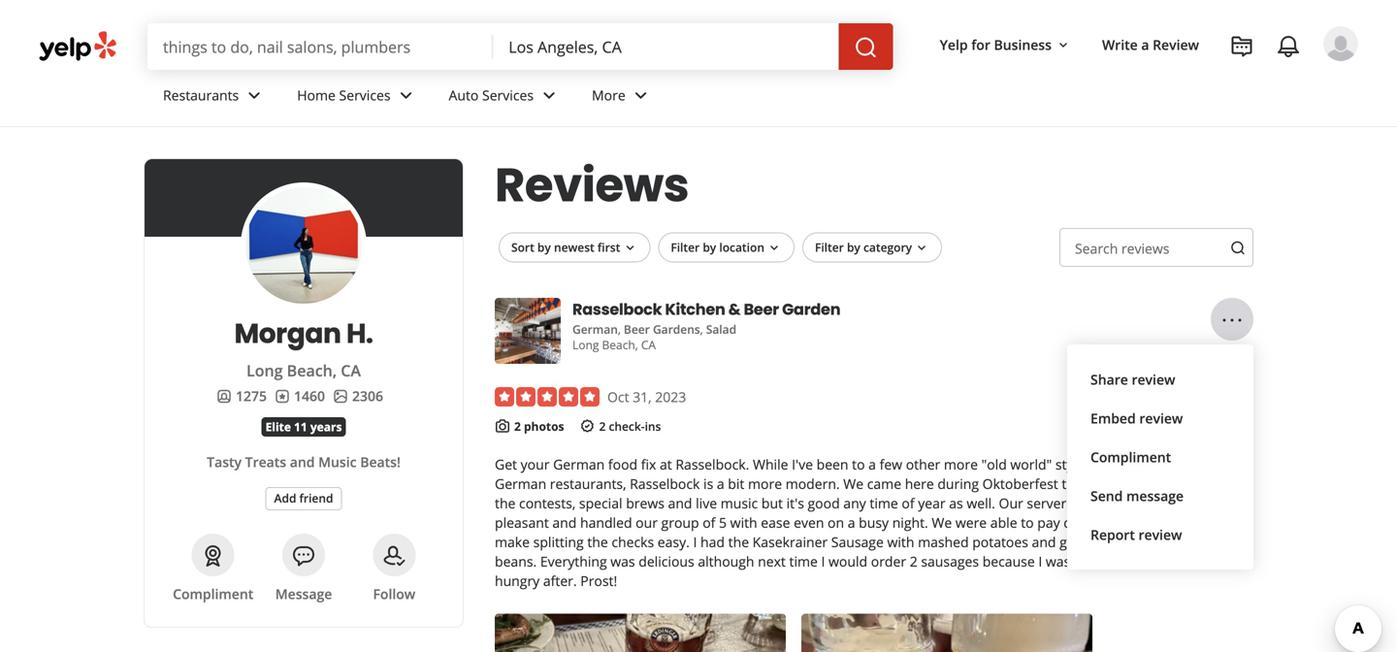 Task type: describe. For each thing, give the bounding box(es) containing it.
rasselbock.
[[676, 455, 750, 474]]

salad link
[[706, 321, 737, 337]]

0 vertical spatial more
[[944, 455, 978, 474]]

h.
[[347, 314, 373, 353]]

report review button
[[1083, 515, 1239, 554]]

long inside rasselbock kitchen & beer garden german , beer gardens , salad long beach, ca
[[573, 337, 599, 353]]

reviews element
[[275, 386, 325, 406]]

few
[[880, 455, 903, 474]]

oktoberfest
[[983, 475, 1059, 493]]

morgan h. link
[[168, 314, 440, 353]]

oct
[[608, 388, 629, 406]]

a left few
[[869, 455, 876, 474]]

our
[[636, 513, 658, 532]]

review for share review
[[1132, 370, 1176, 389]]

a right write
[[1142, 35, 1150, 54]]

newest
[[554, 239, 595, 255]]

next
[[758, 552, 786, 571]]

because
[[983, 552, 1035, 571]]

mashed
[[918, 533, 969, 551]]

menu inside the rasselbock kitchen & beer garden region
[[1068, 345, 1254, 570]]

filter by category
[[815, 239, 912, 255]]

order
[[871, 552, 907, 571]]

send
[[1091, 487, 1123, 505]]

auto
[[449, 86, 479, 104]]

to down send message
[[1116, 513, 1129, 532]]

filter by location button
[[658, 232, 795, 263]]

filter for filter by location
[[671, 239, 700, 255]]

was down checks
[[611, 552, 635, 571]]

add friend
[[274, 490, 333, 506]]

food
[[608, 455, 638, 474]]

was left still
[[1046, 552, 1071, 571]]

had
[[701, 533, 725, 551]]

been
[[817, 455, 849, 474]]

restaurants,
[[550, 475, 627, 493]]

&
[[729, 298, 741, 320]]

16 photos v2 image
[[333, 389, 348, 404]]

reviews
[[495, 152, 689, 218]]

none field the find
[[163, 36, 478, 57]]

and up group
[[668, 494, 693, 512]]

1 horizontal spatial the
[[588, 533, 608, 551]]

0 horizontal spatial compliment
[[173, 585, 254, 603]]

filter for filter by category
[[815, 239, 844, 255]]

2 inside get your german food fix at rasselbock. while i've been to a few other more "old world" style german restaurants, rasselbock is a bit more modern. we came here during oktoberfest to enjoy the contests, special brews and live music but it's good any time of year as well. our server was pleasant and handled our group of 5 with ease even on a busy night. we were able to pay digitally to make splitting the checks easy. i had the kasekrainer sausage with mashed potatoes and green beans. everything was delicious although next time i would order 2 sausages because i was still hungry after. prost!
[[910, 552, 918, 571]]

notifications image
[[1277, 35, 1301, 58]]

search
[[1075, 239, 1118, 258]]

embed review button
[[1083, 399, 1239, 438]]

group
[[662, 513, 699, 532]]

rasselbock inside rasselbock kitchen & beer garden german , beer gardens , salad long beach, ca
[[573, 298, 662, 320]]

1 horizontal spatial i
[[822, 552, 825, 571]]

enjoy
[[1079, 475, 1113, 493]]

special
[[579, 494, 623, 512]]

sort by newest first
[[512, 239, 621, 255]]

Find text field
[[163, 36, 478, 57]]

Near text field
[[509, 36, 824, 57]]

1275
[[236, 387, 267, 405]]

2 , from the left
[[700, 321, 703, 337]]

morgan
[[234, 314, 341, 353]]

location
[[720, 239, 765, 255]]

contests,
[[519, 494, 576, 512]]

share review button
[[1083, 360, 1239, 399]]

add friend button
[[266, 487, 342, 511]]

report review
[[1091, 526, 1183, 544]]

get your german food fix at rasselbock. while i've been to a few other more "old world" style german restaurants, rasselbock is a bit more modern. we came here during oktoberfest to enjoy the contests, special brews and live music but it's good any time of year as well. our server was pleasant and handled our group of 5 with ease even on a busy night. we were able to pay digitally to make splitting the checks easy. i had the kasekrainer sausage with mashed potatoes and green beans. everything was delicious although next time i would order 2 sausages because i was still hungry after. prost!
[[495, 455, 1129, 590]]

1460
[[294, 387, 325, 405]]

24 chevron down v2 image for auto services
[[538, 84, 561, 107]]

report
[[1091, 526, 1135, 544]]

a right 'on'
[[848, 513, 856, 532]]

write
[[1103, 35, 1138, 54]]

any
[[844, 494, 867, 512]]

review for report review
[[1139, 526, 1183, 544]]

compliment button
[[1083, 438, 1239, 477]]

salad
[[706, 321, 737, 337]]

beach, inside rasselbock kitchen & beer garden german , beer gardens , salad long beach, ca
[[602, 337, 638, 353]]

and up splitting
[[553, 513, 577, 532]]

hungry
[[495, 572, 540, 590]]

services for home services
[[339, 86, 391, 104]]

16 chevron down v2 image for sort by newest first
[[622, 240, 638, 256]]

green
[[1060, 533, 1097, 551]]

by for newest
[[538, 239, 551, 255]]

auto services
[[449, 86, 534, 104]]

elite 11 years
[[266, 419, 342, 435]]

make
[[495, 533, 530, 551]]

follow image
[[383, 545, 406, 568]]

bob b. image
[[1324, 26, 1359, 61]]

it's
[[787, 494, 805, 512]]

follow
[[373, 585, 416, 603]]

ins
[[645, 418, 661, 434]]

night.
[[893, 513, 929, 532]]

beans.
[[495, 552, 537, 571]]

compliment image
[[202, 545, 225, 568]]

year
[[918, 494, 946, 512]]

home services
[[297, 86, 391, 104]]

to right the been
[[852, 455, 865, 474]]

projects image
[[1231, 35, 1254, 58]]

still
[[1074, 552, 1096, 571]]

elite 11 years link
[[262, 417, 346, 437]]

home
[[297, 86, 336, 104]]

2 for 2 photos
[[514, 418, 521, 434]]

music
[[721, 494, 758, 512]]

to left pay
[[1021, 513, 1034, 532]]

0 horizontal spatial i
[[694, 533, 697, 551]]

home services link
[[282, 70, 433, 126]]

our
[[999, 494, 1024, 512]]

is
[[704, 475, 714, 493]]

busy
[[859, 513, 889, 532]]

category
[[864, 239, 912, 255]]

long inside morgan h. long beach, ca
[[247, 360, 283, 381]]

business
[[994, 35, 1052, 54]]

would
[[829, 552, 868, 571]]

at
[[660, 455, 672, 474]]

user actions element
[[925, 24, 1386, 144]]

rasselbock kitchen & beer garden link
[[573, 298, 841, 321]]

0 horizontal spatial the
[[495, 494, 516, 512]]

0 vertical spatial we
[[844, 475, 864, 493]]



Task type: vqa. For each thing, say whether or not it's contained in the screenshot.
right Filter
yes



Task type: locate. For each thing, give the bounding box(es) containing it.
24 chevron down v2 image right more in the left top of the page
[[630, 84, 653, 107]]

1 vertical spatial search image
[[1231, 240, 1246, 256]]

2 vertical spatial review
[[1139, 526, 1183, 544]]

1 vertical spatial beach,
[[287, 360, 337, 381]]

the down handled
[[588, 533, 608, 551]]

0 horizontal spatial search image
[[855, 36, 878, 59]]

1 filter from the left
[[671, 239, 700, 255]]

get
[[495, 455, 517, 474]]

pleasant
[[495, 513, 549, 532]]

delicious
[[639, 552, 695, 571]]

2 24 chevron down v2 image from the left
[[538, 84, 561, 107]]

1 horizontal spatial long
[[573, 337, 599, 353]]

to down the style
[[1062, 475, 1075, 493]]

2 24 chevron down v2 image from the left
[[630, 84, 653, 107]]

of left 5 in the right of the page
[[703, 513, 716, 532]]

with down the night.
[[888, 533, 915, 551]]

1 vertical spatial compliment
[[173, 585, 254, 603]]

style
[[1056, 455, 1085, 474]]

1 horizontal spatial 2
[[599, 418, 606, 434]]

1 by from the left
[[538, 239, 551, 255]]

16 chevron down v2 image inside sort by newest first popup button
[[622, 240, 638, 256]]

of
[[902, 494, 915, 512], [703, 513, 716, 532]]

compliment down compliment icon
[[173, 585, 254, 603]]

1 vertical spatial german
[[553, 455, 605, 474]]

by right sort
[[538, 239, 551, 255]]

2 16 chevron down v2 image from the left
[[767, 240, 782, 256]]

1 vertical spatial 16 chevron down v2 image
[[914, 240, 930, 256]]

2 none field from the left
[[509, 36, 824, 57]]

1 horizontal spatial 16 chevron down v2 image
[[1056, 38, 1071, 53]]

2 check-ins
[[599, 418, 661, 434]]

2
[[514, 418, 521, 434], [599, 418, 606, 434], [910, 552, 918, 571]]

5 star rating image
[[495, 387, 600, 407]]

2 photos
[[514, 418, 564, 434]]

1 vertical spatial review
[[1140, 409, 1184, 428]]

menu containing share review
[[1068, 345, 1254, 570]]

24 chevron down v2 image inside home services link
[[395, 84, 418, 107]]

sausage
[[832, 533, 884, 551]]

i right because
[[1039, 552, 1043, 571]]

german up restaurants,
[[553, 455, 605, 474]]

easy.
[[658, 533, 690, 551]]

16 friends v2 image
[[216, 389, 232, 404]]

none field up more link
[[509, 36, 824, 57]]

categories element
[[573, 320, 737, 338]]

2 horizontal spatial 2
[[910, 552, 918, 571]]

0 horizontal spatial 2
[[514, 418, 521, 434]]

music
[[318, 453, 357, 471]]

good
[[808, 494, 840, 512]]

write a review
[[1103, 35, 1200, 54]]

more down while
[[748, 475, 782, 493]]

0 horizontal spatial 16 chevron down v2 image
[[914, 240, 930, 256]]

beer
[[744, 298, 779, 320], [624, 321, 650, 337]]

kitchen
[[665, 298, 726, 320]]

24 chevron down v2 image for home services
[[395, 84, 418, 107]]

german down your
[[495, 475, 547, 493]]

0 vertical spatial ca
[[641, 337, 656, 353]]

24 chevron down v2 image
[[395, 84, 418, 107], [538, 84, 561, 107]]

2 horizontal spatial i
[[1039, 552, 1043, 571]]

1 16 chevron down v2 image from the left
[[622, 240, 638, 256]]

well.
[[967, 494, 996, 512]]

ca up oct 31, 2023
[[641, 337, 656, 353]]

16 chevron down v2 image right first
[[622, 240, 638, 256]]

0 horizontal spatial of
[[703, 513, 716, 532]]

16 camera v2 image
[[495, 418, 511, 434]]

1 24 chevron down v2 image from the left
[[243, 84, 266, 107]]

for
[[972, 35, 991, 54]]

by left location
[[703, 239, 717, 255]]

0 horizontal spatial with
[[731, 513, 758, 532]]

morgan h. long beach, ca
[[234, 314, 373, 381]]

search reviews
[[1075, 239, 1170, 258]]

search image left yelp
[[855, 36, 878, 59]]

16 chevron down v2 image inside 'filter by location' dropdown button
[[767, 240, 782, 256]]

1 none field from the left
[[163, 36, 478, 57]]

we up mashed
[[932, 513, 952, 532]]

0 vertical spatial german
[[573, 321, 618, 337]]

prost!
[[581, 572, 618, 590]]

message
[[275, 585, 332, 603]]

rasselbock inside get your german food fix at rasselbock. while i've been to a few other more "old world" style german restaurants, rasselbock is a bit more modern. we came here during oktoberfest to enjoy the contests, special brews and live music but it's good any time of year as well. our server was pleasant and handled our group of 5 with ease even on a busy night. we were able to pay digitally to make splitting the checks easy. i had the kasekrainer sausage with mashed potatoes and green beans. everything was delicious although next time i would order 2 sausages because i was still hungry after. prost!
[[630, 475, 700, 493]]

german link
[[573, 321, 618, 337]]

more
[[944, 455, 978, 474], [748, 475, 782, 493]]

0 vertical spatial long
[[573, 337, 599, 353]]

photos element
[[333, 386, 383, 406]]

16 chevron down v2 image
[[1056, 38, 1071, 53], [914, 240, 930, 256]]

beach, up oct
[[602, 337, 638, 353]]

i left had
[[694, 533, 697, 551]]

1 horizontal spatial search image
[[1231, 240, 1246, 256]]

0 horizontal spatial ,
[[618, 321, 621, 337]]

filter left category
[[815, 239, 844, 255]]

more link
[[577, 70, 668, 126]]

business categories element
[[148, 70, 1359, 126]]

live
[[696, 494, 717, 512]]

ca up photos element
[[341, 360, 361, 381]]

1 horizontal spatial filter
[[815, 239, 844, 255]]

0 vertical spatial time
[[870, 494, 899, 512]]

24 chevron down v2 image inside restaurants link
[[243, 84, 266, 107]]

2023
[[655, 388, 686, 406]]

a
[[1142, 35, 1150, 54], [869, 455, 876, 474], [717, 475, 725, 493], [848, 513, 856, 532]]

embed review
[[1091, 409, 1184, 428]]

None field
[[163, 36, 478, 57], [509, 36, 824, 57]]

ca inside morgan h. long beach, ca
[[341, 360, 361, 381]]

send message
[[1091, 487, 1184, 505]]

sausages
[[921, 552, 979, 571]]

review down send message button
[[1139, 526, 1183, 544]]

search image
[[855, 36, 878, 59], [1231, 240, 1246, 256]]

0 vertical spatial beach,
[[602, 337, 638, 353]]

1 vertical spatial more
[[748, 475, 782, 493]]

0 horizontal spatial more
[[748, 475, 782, 493]]

16 chevron down v2 image right location
[[767, 240, 782, 256]]

24 chevron down v2 image for restaurants
[[243, 84, 266, 107]]

24 chevron down v2 image inside auto services link
[[538, 84, 561, 107]]

16 chevron down v2 image for filter by location
[[767, 240, 782, 256]]

0 vertical spatial search image
[[855, 36, 878, 59]]

german inside rasselbock kitchen & beer garden german , beer gardens , salad long beach, ca
[[573, 321, 618, 337]]

filters group
[[495, 232, 946, 263]]

more up during
[[944, 455, 978, 474]]

digitally
[[1064, 513, 1113, 532]]

0 horizontal spatial by
[[538, 239, 551, 255]]

compliment
[[1091, 448, 1172, 466], [173, 585, 254, 603]]

as
[[950, 494, 964, 512]]

by
[[538, 239, 551, 255], [703, 239, 717, 255], [847, 239, 861, 255]]

the up the although
[[729, 533, 749, 551]]

16 check in v2 image
[[580, 418, 595, 434]]

the up pleasant
[[495, 494, 516, 512]]

by inside dropdown button
[[703, 239, 717, 255]]

restaurants
[[163, 86, 239, 104]]

pay
[[1038, 513, 1061, 532]]

0 vertical spatial rasselbock
[[573, 298, 662, 320]]

1 vertical spatial rasselbock
[[630, 475, 700, 493]]

and
[[290, 453, 315, 471], [668, 494, 693, 512], [553, 513, 577, 532], [1032, 533, 1057, 551]]

time down kasekrainer at right bottom
[[790, 552, 818, 571]]

was up digitally in the right bottom of the page
[[1070, 494, 1095, 512]]

brews
[[626, 494, 665, 512]]

2306
[[352, 387, 383, 405]]

, left salad
[[700, 321, 703, 337]]

24 chevron down v2 image right auto services
[[538, 84, 561, 107]]

1 horizontal spatial beer
[[744, 298, 779, 320]]

and down pay
[[1032, 533, 1057, 551]]

5
[[719, 513, 727, 532]]

0 horizontal spatial beer
[[624, 321, 650, 337]]

oct 31, 2023
[[608, 388, 686, 406]]

16 chevron down v2 image right category
[[914, 240, 930, 256]]

german left beer gardens link
[[573, 321, 618, 337]]

your
[[521, 455, 550, 474]]

0 horizontal spatial 24 chevron down v2 image
[[243, 84, 266, 107]]

friend
[[299, 490, 333, 506]]

1 vertical spatial of
[[703, 513, 716, 532]]

1 , from the left
[[618, 321, 621, 337]]

to
[[852, 455, 865, 474], [1062, 475, 1075, 493], [1021, 513, 1034, 532], [1116, 513, 1129, 532]]

fix
[[641, 455, 657, 474]]

by for location
[[703, 239, 717, 255]]

services right 'home'
[[339, 86, 391, 104]]

1 vertical spatial we
[[932, 513, 952, 532]]

filter left location
[[671, 239, 700, 255]]

1 horizontal spatial more
[[944, 455, 978, 474]]

gardens
[[653, 321, 700, 337]]

first
[[598, 239, 621, 255]]

24 chevron down v2 image
[[243, 84, 266, 107], [630, 84, 653, 107]]

yelp for business
[[940, 35, 1052, 54]]

sort
[[512, 239, 535, 255]]

by for category
[[847, 239, 861, 255]]

0 horizontal spatial filter
[[671, 239, 700, 255]]

kasekrainer
[[753, 533, 828, 551]]

0 horizontal spatial time
[[790, 552, 818, 571]]

2 filter from the left
[[815, 239, 844, 255]]

and down elite 11 years link
[[290, 453, 315, 471]]

the
[[495, 494, 516, 512], [588, 533, 608, 551], [729, 533, 749, 551]]

1 horizontal spatial 16 chevron down v2 image
[[767, 240, 782, 256]]

1 horizontal spatial 24 chevron down v2 image
[[630, 84, 653, 107]]

rasselbock up german link
[[573, 298, 662, 320]]

0 horizontal spatial beach,
[[287, 360, 337, 381]]

review up embed review button at right
[[1132, 370, 1176, 389]]

during
[[938, 475, 979, 493]]

long up '5 star rating' image
[[573, 337, 599, 353]]

i left would
[[822, 552, 825, 571]]

on
[[828, 513, 845, 532]]

1 horizontal spatial we
[[932, 513, 952, 532]]

1 horizontal spatial services
[[482, 86, 534, 104]]

"old
[[982, 455, 1007, 474]]

share
[[1091, 370, 1129, 389]]

of up the night.
[[902, 494, 915, 512]]

after.
[[543, 572, 577, 590]]

server
[[1027, 494, 1067, 512]]

review down share review button
[[1140, 409, 1184, 428]]

1 horizontal spatial with
[[888, 533, 915, 551]]

0 horizontal spatial services
[[339, 86, 391, 104]]

2 right the order
[[910, 552, 918, 571]]

auto services link
[[433, 70, 577, 126]]

while
[[753, 455, 789, 474]]

we up any
[[844, 475, 864, 493]]

menu
[[1068, 345, 1254, 570]]

1 horizontal spatial beach,
[[602, 337, 638, 353]]

beer left gardens
[[624, 321, 650, 337]]

0 vertical spatial review
[[1132, 370, 1176, 389]]

1 horizontal spatial 24 chevron down v2 image
[[538, 84, 561, 107]]

ca inside rasselbock kitchen & beer garden german , beer gardens , salad long beach, ca
[[641, 337, 656, 353]]

review for embed review
[[1140, 409, 1184, 428]]

even
[[794, 513, 824, 532]]

filter by location
[[671, 239, 765, 255]]

  text field
[[1060, 228, 1254, 267]]

none field up 'home'
[[163, 36, 478, 57]]

filter inside dropdown button
[[671, 239, 700, 255]]

16 chevron down v2 image for business
[[1056, 38, 1071, 53]]

beach, up 1460
[[287, 360, 337, 381]]

potatoes
[[973, 533, 1029, 551]]

16 review v2 image
[[275, 389, 290, 404]]

0 vertical spatial 16 chevron down v2 image
[[1056, 38, 1071, 53]]

0 vertical spatial beer
[[744, 298, 779, 320]]

i
[[694, 533, 697, 551], [822, 552, 825, 571], [1039, 552, 1043, 571]]

1 vertical spatial ca
[[341, 360, 361, 381]]

2 right 16 camera v2 icon at the left of page
[[514, 418, 521, 434]]

24 chevron down v2 image inside more link
[[630, 84, 653, 107]]

2 right 16 check in v2 icon
[[599, 418, 606, 434]]

  text field inside the rasselbock kitchen & beer garden region
[[1060, 228, 1254, 267]]

time down came on the right bottom
[[870, 494, 899, 512]]

16 chevron down v2 image for category
[[914, 240, 930, 256]]

1 horizontal spatial ,
[[700, 321, 703, 337]]

everything
[[540, 552, 607, 571]]

1 horizontal spatial ca
[[641, 337, 656, 353]]

16 chevron down v2 image inside the 'filter by category' popup button
[[914, 240, 930, 256]]

16 chevron down v2 image right the business
[[1056, 38, 1071, 53]]

16 chevron down v2 image
[[622, 240, 638, 256], [767, 240, 782, 256]]

, left beer gardens link
[[618, 321, 621, 337]]

0 horizontal spatial 24 chevron down v2 image
[[395, 84, 418, 107]]

24 chevron down v2 image for more
[[630, 84, 653, 107]]

0 horizontal spatial long
[[247, 360, 283, 381]]

1 horizontal spatial of
[[902, 494, 915, 512]]

friends element
[[216, 386, 267, 406]]

share review
[[1091, 370, 1176, 389]]

rasselbock down at
[[630, 475, 700, 493]]

0 horizontal spatial ca
[[341, 360, 361, 381]]

came
[[867, 475, 902, 493]]

compliment inside "button"
[[1091, 448, 1172, 466]]

1 horizontal spatial time
[[870, 494, 899, 512]]

1 horizontal spatial compliment
[[1091, 448, 1172, 466]]

services for auto services
[[482, 86, 534, 104]]

search image up menu image
[[1231, 240, 1246, 256]]

1 24 chevron down v2 image from the left
[[395, 84, 418, 107]]

1 vertical spatial beer
[[624, 321, 650, 337]]

,
[[618, 321, 621, 337], [700, 321, 703, 337]]

16 chevron down v2 image inside the yelp for business "button"
[[1056, 38, 1071, 53]]

write a review link
[[1095, 27, 1207, 62]]

garden
[[782, 298, 841, 320]]

2 vertical spatial german
[[495, 475, 547, 493]]

2 for 2 check-ins
[[599, 418, 606, 434]]

a right is
[[717, 475, 725, 493]]

0 vertical spatial compliment
[[1091, 448, 1172, 466]]

0 horizontal spatial none field
[[163, 36, 478, 57]]

beach, inside morgan h. long beach, ca
[[287, 360, 337, 381]]

0 vertical spatial with
[[731, 513, 758, 532]]

with down music on the right bottom of the page
[[731, 513, 758, 532]]

1 vertical spatial with
[[888, 533, 915, 551]]

but
[[762, 494, 783, 512]]

rasselbock kitchen & beer garden german , beer gardens , salad long beach, ca
[[573, 298, 841, 353]]

yelp
[[940, 35, 968, 54]]

1 horizontal spatial none field
[[509, 36, 824, 57]]

1 services from the left
[[339, 86, 391, 104]]

other
[[906, 455, 941, 474]]

embed
[[1091, 409, 1136, 428]]

0 vertical spatial of
[[902, 494, 915, 512]]

24 chevron down v2 image left auto at the left top of the page
[[395, 84, 418, 107]]

rasselbock kitchen & beer garden region
[[487, 213, 1262, 652]]

None search field
[[148, 23, 897, 70]]

2 by from the left
[[703, 239, 717, 255]]

1 horizontal spatial by
[[703, 239, 717, 255]]

beer right &
[[744, 298, 779, 320]]

world"
[[1011, 455, 1052, 474]]

2 services from the left
[[482, 86, 534, 104]]

1 vertical spatial long
[[247, 360, 283, 381]]

more
[[592, 86, 626, 104]]

1 vertical spatial time
[[790, 552, 818, 571]]

tasty treats and music beats!
[[207, 453, 401, 471]]

0 horizontal spatial we
[[844, 475, 864, 493]]

message image
[[292, 545, 315, 568]]

filter inside popup button
[[815, 239, 844, 255]]

2 horizontal spatial by
[[847, 239, 861, 255]]

menu image
[[1221, 309, 1244, 332]]

0 horizontal spatial 16 chevron down v2 image
[[622, 240, 638, 256]]

3 by from the left
[[847, 239, 861, 255]]

24 chevron down v2 image right restaurants
[[243, 84, 266, 107]]

2 horizontal spatial the
[[729, 533, 749, 551]]

long up 1275
[[247, 360, 283, 381]]

none field near
[[509, 36, 824, 57]]

compliment down embed review
[[1091, 448, 1172, 466]]

restaurants link
[[148, 70, 282, 126]]

although
[[698, 552, 755, 571]]

services right auto at the left top of the page
[[482, 86, 534, 104]]

by left category
[[847, 239, 861, 255]]



